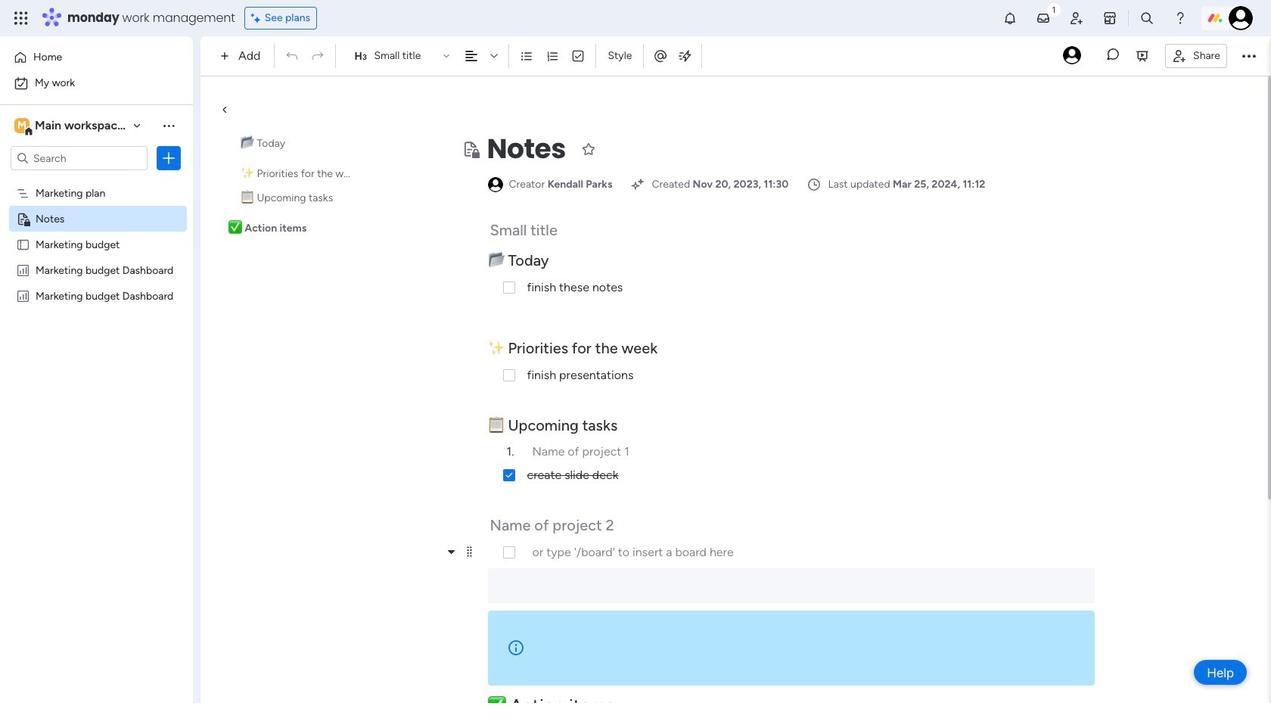 Task type: vqa. For each thing, say whether or not it's contained in the screenshot.
leftmost Private board icon
yes



Task type: describe. For each thing, give the bounding box(es) containing it.
board activity image
[[1064, 46, 1082, 64]]

workspace image
[[14, 117, 30, 134]]

add to favorites image
[[581, 141, 596, 156]]

search everything image
[[1140, 11, 1155, 26]]

monday marketplace image
[[1103, 11, 1118, 26]]

1 public dashboard image from the top
[[16, 263, 30, 277]]

update feed image
[[1036, 11, 1051, 26]]

0 horizontal spatial private board image
[[16, 211, 30, 226]]

1 horizontal spatial private board image
[[461, 140, 480, 158]]

bulleted list image
[[520, 49, 534, 63]]

notifications image
[[1003, 11, 1018, 26]]

help image
[[1173, 11, 1188, 26]]

select product image
[[14, 11, 29, 26]]



Task type: locate. For each thing, give the bounding box(es) containing it.
0 vertical spatial private board image
[[461, 140, 480, 158]]

public dashboard image
[[16, 263, 30, 277], [16, 288, 30, 303]]

1 vertical spatial option
[[9, 71, 184, 95]]

1 image
[[1048, 1, 1061, 18]]

workspace selection element
[[14, 117, 225, 136]]

1 vertical spatial public dashboard image
[[16, 288, 30, 303]]

public board image
[[16, 237, 30, 251]]

Search in workspace field
[[32, 149, 126, 167]]

options image
[[161, 151, 176, 166]]

kendall parks image
[[1229, 6, 1253, 30]]

option
[[9, 45, 184, 70], [9, 71, 184, 95], [0, 179, 193, 182]]

mention image
[[654, 48, 669, 63]]

private board image
[[461, 140, 480, 158], [16, 211, 30, 226]]

0 vertical spatial option
[[9, 45, 184, 70]]

see plans image
[[251, 10, 265, 26]]

workspace options image
[[161, 118, 176, 133]]

2 vertical spatial option
[[0, 179, 193, 182]]

0 vertical spatial public dashboard image
[[16, 263, 30, 277]]

2 public dashboard image from the top
[[16, 288, 30, 303]]

v2 ellipsis image
[[1243, 46, 1257, 66]]

checklist image
[[572, 49, 585, 63]]

numbered list image
[[546, 49, 560, 63]]

list box
[[0, 177, 193, 513]]

1 vertical spatial private board image
[[16, 211, 30, 226]]

None field
[[483, 129, 570, 169]]

dynamic values image
[[678, 48, 693, 64]]

invite members image
[[1070, 11, 1085, 26]]



